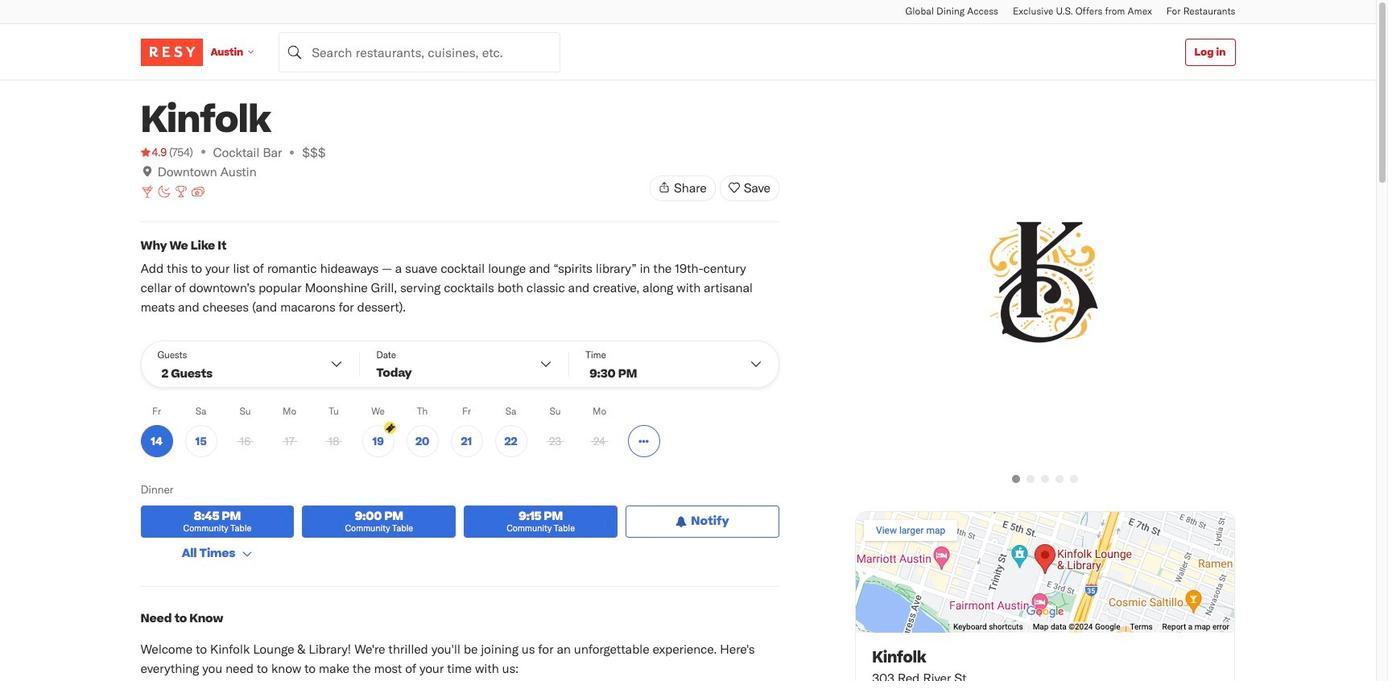 Task type: locate. For each thing, give the bounding box(es) containing it.
june 19, 2024. has event. image
[[384, 422, 396, 434]]

Search restaurants, cuisines, etc. text field
[[279, 32, 561, 72]]

4.9 out of 5 stars image
[[141, 144, 167, 160]]

None field
[[279, 32, 561, 72]]



Task type: vqa. For each thing, say whether or not it's contained in the screenshot.
4.8 out of 5 stars IMAGE
no



